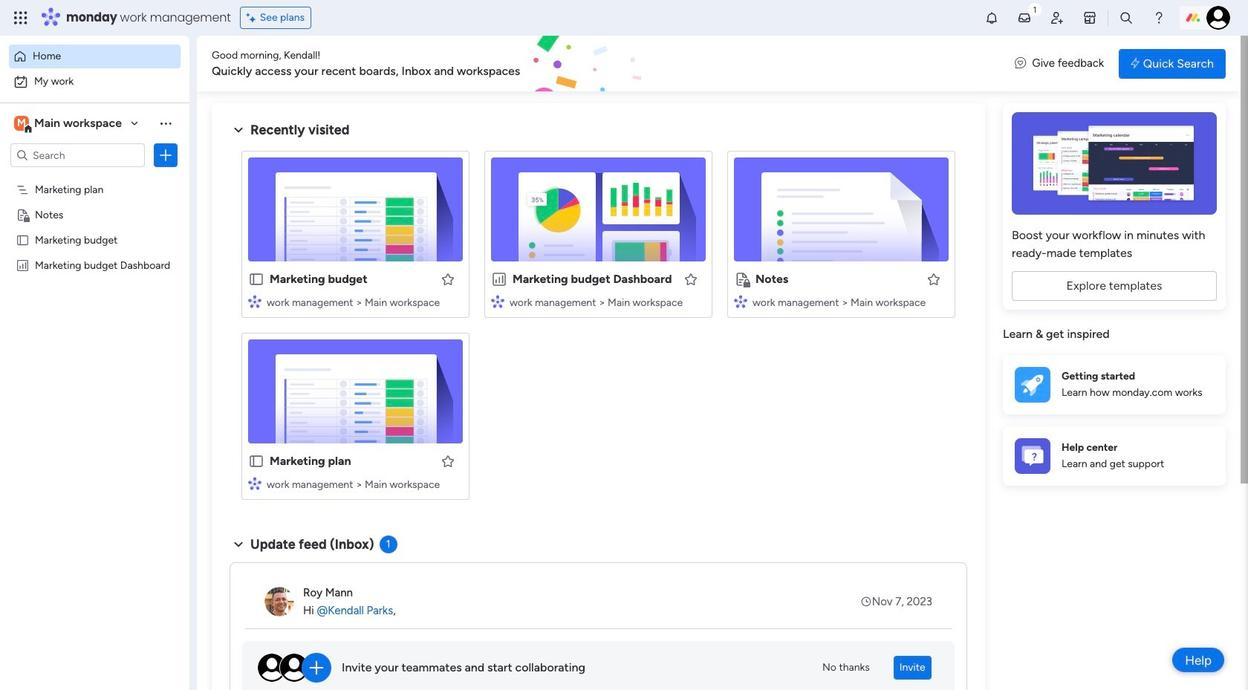 Task type: locate. For each thing, give the bounding box(es) containing it.
add to favorites image for second public board icon from the bottom of the quick search results list box
[[441, 272, 456, 287]]

monday marketplace image
[[1083, 10, 1098, 25]]

public board image
[[248, 271, 265, 288], [248, 453, 265, 470]]

1 vertical spatial public board image
[[248, 453, 265, 470]]

update feed image
[[1018, 10, 1032, 25]]

list box
[[0, 174, 190, 478]]

roy mann image
[[265, 587, 294, 617]]

getting started element
[[1003, 355, 1226, 414]]

public dashboard image
[[16, 258, 30, 272]]

option
[[9, 45, 181, 68], [9, 70, 181, 94], [0, 176, 190, 179]]

help image
[[1152, 10, 1167, 25]]

kendall parks image
[[1207, 6, 1231, 30]]

options image
[[158, 148, 173, 163]]

workspace image
[[14, 115, 29, 132]]

add to favorites image for 1st public board icon from the bottom of the quick search results list box
[[441, 454, 456, 469]]

Search in workspace field
[[31, 147, 124, 164]]

public dashboard image
[[491, 271, 508, 288]]

1 element
[[380, 536, 397, 554]]

2 vertical spatial option
[[0, 176, 190, 179]]

0 vertical spatial public board image
[[248, 271, 265, 288]]

notifications image
[[985, 10, 1000, 25]]

add to favorites image
[[441, 272, 456, 287], [927, 272, 942, 287], [441, 454, 456, 469]]

invite members image
[[1050, 10, 1065, 25]]

close update feed (inbox) image
[[230, 536, 248, 554]]

templates image image
[[1017, 112, 1213, 215]]

select product image
[[13, 10, 28, 25]]

see plans image
[[247, 10, 260, 26]]

1 vertical spatial option
[[9, 70, 181, 94]]

1 public board image from the top
[[248, 271, 265, 288]]

add to favorites image for private board image
[[927, 272, 942, 287]]

0 vertical spatial option
[[9, 45, 181, 68]]

help center element
[[1003, 426, 1226, 486]]

v2 bolt switch image
[[1131, 55, 1140, 72]]

workspace selection element
[[14, 114, 124, 134]]



Task type: describe. For each thing, give the bounding box(es) containing it.
1 image
[[1029, 1, 1042, 17]]

quick search results list box
[[230, 139, 968, 518]]

workspace options image
[[158, 116, 173, 131]]

public board image
[[16, 233, 30, 247]]

add to favorites image
[[684, 272, 699, 287]]

v2 user feedback image
[[1016, 55, 1027, 72]]

2 public board image from the top
[[248, 453, 265, 470]]

private board image
[[16, 207, 30, 222]]

private board image
[[734, 271, 751, 288]]

close recently visited image
[[230, 121, 248, 139]]

search everything image
[[1119, 10, 1134, 25]]



Task type: vqa. For each thing, say whether or not it's contained in the screenshot.
the topmost 'Private board' icon
no



